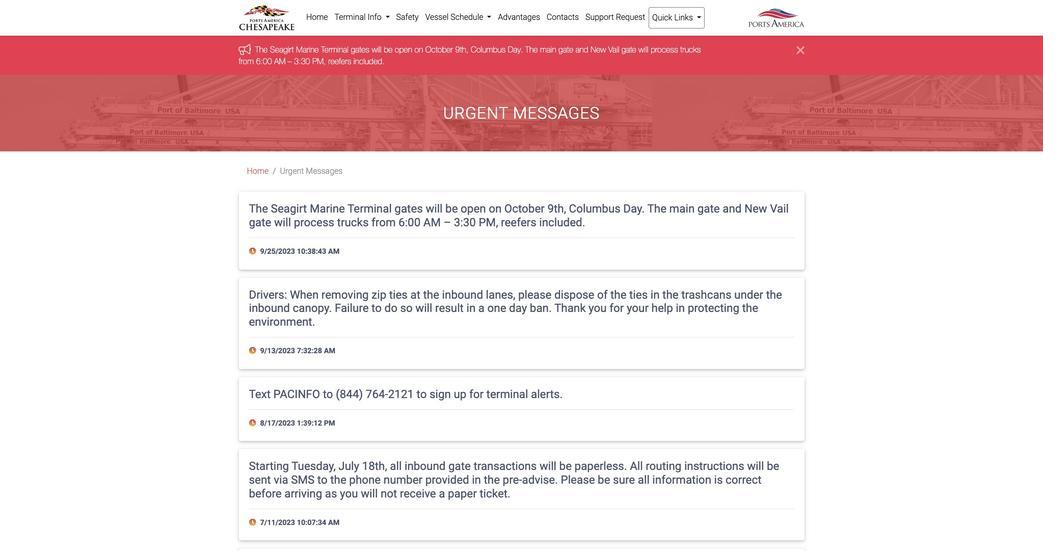 Task type: describe. For each thing, give the bounding box(es) containing it.
(844)
[[336, 387, 363, 401]]

pacinfo
[[274, 387, 320, 401]]

1 vertical spatial seagirt
[[271, 202, 307, 215]]

request
[[616, 12, 646, 22]]

8/17/2023 1:39:12 pm
[[259, 419, 335, 428]]

0 vertical spatial all
[[390, 460, 402, 473]]

1 horizontal spatial urgent messages
[[444, 104, 600, 123]]

trashcans
[[682, 288, 732, 301]]

day. inside 'link'
[[508, 45, 523, 54]]

1 horizontal spatial home link
[[303, 7, 331, 28]]

drivers:
[[249, 288, 287, 301]]

vessel
[[426, 12, 449, 22]]

in inside starting tuesday, july 18th, all inbound gate transactions will be paperless. all routing instructions will be sent via sms to the phone number provided in the pre-advise. please be sure all information is correct before arriving as you will not receive a paper ticket.
[[472, 473, 481, 487]]

before
[[249, 487, 282, 500]]

result
[[436, 302, 464, 315]]

terminal inside 'link'
[[321, 45, 349, 54]]

advantages
[[498, 12, 541, 22]]

text
[[249, 387, 271, 401]]

1 vertical spatial open
[[461, 202, 486, 215]]

be inside 'link'
[[384, 45, 393, 54]]

sign
[[430, 387, 451, 401]]

contacts
[[547, 12, 579, 22]]

9/25/2023
[[260, 247, 295, 256]]

the seagirt marine terminal gates will be open on october 9th, columbus day. the main gate and new vail gate will process trucks from 6:00 am – 3:30 pm, reefers included. link
[[239, 45, 701, 66]]

paperless.
[[575, 460, 628, 473]]

reefers inside 'link'
[[329, 56, 352, 66]]

when
[[290, 288, 319, 301]]

gate inside starting tuesday, july 18th, all inbound gate transactions will be paperless. all routing instructions will be sent via sms to the phone number provided in the pre-advise. please be sure all information is correct before arriving as you will not receive a paper ticket.
[[449, 460, 471, 473]]

to left (844)
[[323, 387, 333, 401]]

instructions
[[685, 460, 745, 473]]

paper
[[448, 487, 477, 500]]

pre-
[[503, 473, 523, 487]]

1 horizontal spatial on
[[489, 202, 502, 215]]

9/25/2023 10:38:43 am
[[259, 247, 340, 256]]

lanes,
[[486, 288, 516, 301]]

1 ties from the left
[[389, 288, 408, 301]]

failure
[[335, 302, 369, 315]]

links
[[675, 13, 694, 22]]

main inside 'link'
[[541, 45, 557, 54]]

1 vertical spatial and
[[723, 202, 742, 215]]

trucks inside 'link'
[[681, 45, 701, 54]]

tuesday,
[[292, 460, 336, 473]]

alerts.
[[531, 387, 563, 401]]

protecting
[[688, 302, 740, 315]]

1 vertical spatial day.
[[624, 202, 645, 215]]

6:00 inside 'link'
[[256, 56, 272, 66]]

dispose
[[555, 288, 595, 301]]

18th,
[[362, 460, 387, 473]]

and inside 'link'
[[576, 45, 589, 54]]

advantages link
[[495, 7, 544, 28]]

zip
[[372, 288, 387, 301]]

ban.
[[530, 302, 552, 315]]

764-
[[366, 387, 388, 401]]

under
[[735, 288, 764, 301]]

clock image for starting tuesday, july 18th, all inbound gate transactions will be paperless. all routing instructions will be sent via sms to the phone number provided in the pre-advise. please be sure all information is correct before arriving as you will not receive a paper ticket.
[[249, 519, 259, 526]]

1 horizontal spatial all
[[638, 473, 650, 487]]

so
[[401, 302, 413, 315]]

0 horizontal spatial process
[[294, 216, 335, 229]]

the right at
[[424, 288, 440, 301]]

one
[[488, 302, 507, 315]]

9/13/2023
[[260, 347, 295, 356]]

phone
[[349, 473, 381, 487]]

quick links link
[[649, 7, 705, 29]]

quick links
[[653, 13, 696, 22]]

july
[[339, 460, 360, 473]]

receive
[[400, 487, 436, 500]]

terminal
[[487, 387, 529, 401]]

you inside starting tuesday, july 18th, all inbound gate transactions will be paperless. all routing instructions will be sent via sms to the phone number provided in the pre-advise. please be sure all information is correct before arriving as you will not receive a paper ticket.
[[340, 487, 358, 500]]

pm, inside 'link'
[[313, 56, 326, 66]]

1 vertical spatial marine
[[310, 202, 345, 215]]

at
[[411, 288, 421, 301]]

0 horizontal spatial urgent
[[280, 166, 304, 176]]

1 horizontal spatial 6:00
[[399, 216, 421, 229]]

terminal info
[[335, 12, 384, 22]]

10:38:43
[[297, 247, 327, 256]]

info
[[368, 12, 382, 22]]

am inside 'link'
[[274, 56, 286, 66]]

1 vertical spatial gates
[[395, 202, 423, 215]]

starting tuesday, july 18th, all inbound gate transactions will be paperless. all routing instructions will be sent via sms to the phone number provided in the pre-advise. please be sure all information is correct before arriving as you will not receive a paper ticket.
[[249, 460, 780, 500]]

your
[[627, 302, 649, 315]]

number
[[384, 473, 423, 487]]

2 ties from the left
[[630, 288, 648, 301]]

the up the help
[[663, 288, 679, 301]]

7/11/2023 10:07:34 am
[[259, 519, 340, 527]]

0 vertical spatial urgent
[[444, 104, 509, 123]]

on inside 'link'
[[415, 45, 423, 54]]

ticket.
[[480, 487, 511, 500]]

1:39:12
[[297, 419, 322, 428]]

the right of
[[611, 288, 627, 301]]

9/13/2023 7:32:28 am
[[259, 347, 336, 356]]

2121
[[388, 387, 414, 401]]

open inside 'link'
[[395, 45, 413, 54]]

clock image for drivers: when removing zip ties at the inbound lanes, please dispose of the ties in the trashcans under the inbound canopy.  failure to do so will result in a one day ban. thank you for your help in protecting the environment.
[[249, 347, 259, 355]]

1 vertical spatial october
[[505, 202, 545, 215]]

please
[[561, 473, 595, 487]]

you inside drivers: when removing zip ties at the inbound lanes, please dispose of the ties in the trashcans under the inbound canopy.  failure to do so will result in a one day ban. thank you for your help in protecting the environment.
[[589, 302, 607, 315]]

from inside the seagirt marine terminal gates will be open on october 9th, columbus day. the main gate and new vail gate will process trucks from 6:00 am – 3:30 pm, reefers included. 'link'
[[239, 56, 254, 66]]

safety link
[[393, 7, 422, 28]]

sms
[[291, 473, 315, 487]]

1 horizontal spatial included.
[[540, 216, 586, 229]]

close image
[[797, 44, 805, 56]]

10:07:34
[[297, 519, 327, 527]]

1 horizontal spatial main
[[670, 202, 695, 215]]

in right the help
[[676, 302, 685, 315]]

environment.
[[249, 315, 315, 329]]

transactions
[[474, 460, 537, 473]]

seagirt inside 'link'
[[270, 45, 294, 54]]

of
[[598, 288, 608, 301]]

help
[[652, 302, 674, 315]]

canopy.
[[293, 302, 332, 315]]

via
[[274, 473, 288, 487]]

do
[[385, 302, 398, 315]]

vail inside 'link'
[[609, 45, 620, 54]]

contacts link
[[544, 7, 583, 28]]

as
[[325, 487, 337, 500]]

vessel schedule link
[[422, 7, 495, 28]]

support
[[586, 12, 614, 22]]

am for july
[[328, 519, 340, 527]]

1 horizontal spatial messages
[[513, 104, 600, 123]]

support request link
[[583, 7, 649, 28]]

8/17/2023
[[260, 419, 295, 428]]

routing
[[646, 460, 682, 473]]

0 vertical spatial terminal
[[335, 12, 366, 22]]

removing
[[322, 288, 369, 301]]

schedule
[[451, 12, 484, 22]]

1 vertical spatial columbus
[[569, 202, 621, 215]]

advise.
[[523, 473, 558, 487]]

up
[[454, 387, 467, 401]]

will inside drivers: when removing zip ties at the inbound lanes, please dispose of the ties in the trashcans under the inbound canopy.  failure to do so will result in a one day ban. thank you for your help in protecting the environment.
[[416, 302, 433, 315]]

0 horizontal spatial messages
[[306, 166, 343, 176]]



Task type: locate. For each thing, give the bounding box(es) containing it.
0 vertical spatial 9th,
[[456, 45, 469, 54]]

starting
[[249, 460, 289, 473]]

1 vertical spatial new
[[745, 202, 768, 215]]

clock image for the seagirt marine terminal gates will be open on october 9th, columbus day. the main gate and new vail gate will process trucks from 6:00 am – 3:30 pm, reefers included.
[[249, 248, 259, 255]]

0 vertical spatial marine
[[296, 45, 319, 54]]

1 vertical spatial messages
[[306, 166, 343, 176]]

1 horizontal spatial reefers
[[501, 216, 537, 229]]

1 vertical spatial main
[[670, 202, 695, 215]]

0 vertical spatial main
[[541, 45, 557, 54]]

a inside starting tuesday, july 18th, all inbound gate transactions will be paperless. all routing instructions will be sent via sms to the phone number provided in the pre-advise. please be sure all information is correct before arriving as you will not receive a paper ticket.
[[439, 487, 445, 500]]

1 vertical spatial trucks
[[337, 216, 369, 229]]

1 horizontal spatial open
[[461, 202, 486, 215]]

in right result
[[467, 302, 476, 315]]

0 vertical spatial seagirt
[[270, 45, 294, 54]]

support request
[[586, 12, 646, 22]]

you down of
[[589, 302, 607, 315]]

0 horizontal spatial reefers
[[329, 56, 352, 66]]

0 vertical spatial new
[[591, 45, 607, 54]]

seagirt up 9/25/2023 10:38:43 am
[[271, 202, 307, 215]]

to down zip at the bottom left of page
[[372, 302, 382, 315]]

clock image left '9/25/2023'
[[249, 248, 259, 255]]

main
[[541, 45, 557, 54], [670, 202, 695, 215]]

1 vertical spatial vail
[[771, 202, 789, 215]]

sure
[[614, 473, 636, 487]]

provided
[[426, 473, 470, 487]]

1 vertical spatial urgent messages
[[280, 166, 343, 176]]

0 horizontal spatial included.
[[354, 56, 385, 66]]

new
[[591, 45, 607, 54], [745, 202, 768, 215]]

sent
[[249, 473, 271, 487]]

for right up
[[470, 387, 484, 401]]

process down quick at the right top of page
[[651, 45, 679, 54]]

be
[[384, 45, 393, 54], [446, 202, 458, 215], [560, 460, 572, 473], [767, 460, 780, 473], [598, 473, 611, 487]]

1 vertical spatial from
[[372, 216, 396, 229]]

9th, inside 'link'
[[456, 45, 469, 54]]

1 vertical spatial on
[[489, 202, 502, 215]]

1 vertical spatial you
[[340, 487, 358, 500]]

information
[[653, 473, 712, 487]]

1 vertical spatial the seagirt marine terminal gates will be open on october 9th, columbus day. the main gate and new vail gate will process trucks from 6:00 am – 3:30 pm, reefers included.
[[249, 202, 789, 229]]

the down under
[[743, 302, 759, 315]]

reefers
[[329, 56, 352, 66], [501, 216, 537, 229]]

bullhorn image
[[239, 44, 255, 55]]

0 vertical spatial reefers
[[329, 56, 352, 66]]

0 horizontal spatial main
[[541, 45, 557, 54]]

clock image left 8/17/2023
[[249, 420, 259, 427]]

0 horizontal spatial –
[[288, 56, 292, 66]]

1 vertical spatial included.
[[540, 216, 586, 229]]

a inside drivers: when removing zip ties at the inbound lanes, please dispose of the ties in the trashcans under the inbound canopy.  failure to do so will result in a one day ban. thank you for your help in protecting the environment.
[[479, 302, 485, 315]]

gates inside 'link'
[[351, 45, 370, 54]]

am
[[274, 56, 286, 66], [424, 216, 441, 229], [328, 247, 340, 256], [324, 347, 336, 356], [328, 519, 340, 527]]

you right as
[[340, 487, 358, 500]]

thank
[[555, 302, 586, 315]]

1 horizontal spatial columbus
[[569, 202, 621, 215]]

0 horizontal spatial all
[[390, 460, 402, 473]]

0 horizontal spatial october
[[426, 45, 453, 54]]

1 horizontal spatial new
[[745, 202, 768, 215]]

not
[[381, 487, 397, 500]]

a down provided
[[439, 487, 445, 500]]

messages
[[513, 104, 600, 123], [306, 166, 343, 176]]

0 vertical spatial included.
[[354, 56, 385, 66]]

0 vertical spatial –
[[288, 56, 292, 66]]

9th,
[[456, 45, 469, 54], [548, 202, 567, 215]]

1 clock image from the top
[[249, 347, 259, 355]]

columbus inside 'link'
[[471, 45, 506, 54]]

0 vertical spatial inbound
[[442, 288, 483, 301]]

0 horizontal spatial 3:30
[[294, 56, 310, 66]]

arriving
[[285, 487, 322, 500]]

1 vertical spatial process
[[294, 216, 335, 229]]

inbound
[[442, 288, 483, 301], [249, 302, 290, 315], [405, 460, 446, 473]]

day.
[[508, 45, 523, 54], [624, 202, 645, 215]]

process up 10:38:43
[[294, 216, 335, 229]]

0 horizontal spatial 9th,
[[456, 45, 469, 54]]

1 vertical spatial 9th,
[[548, 202, 567, 215]]

0 vertical spatial and
[[576, 45, 589, 54]]

1 horizontal spatial vail
[[771, 202, 789, 215]]

new inside 'link'
[[591, 45, 607, 54]]

1 horizontal spatial ties
[[630, 288, 648, 301]]

vail
[[609, 45, 620, 54], [771, 202, 789, 215]]

0 horizontal spatial gates
[[351, 45, 370, 54]]

to
[[372, 302, 382, 315], [323, 387, 333, 401], [417, 387, 427, 401], [318, 473, 328, 487]]

1 horizontal spatial –
[[444, 216, 451, 229]]

1 horizontal spatial trucks
[[681, 45, 701, 54]]

the seagirt marine terminal gates will be open on october 9th, columbus day. the main gate and new vail gate will process trucks from 6:00 am – 3:30 pm, reefers included.
[[239, 45, 701, 66], [249, 202, 789, 229]]

0 horizontal spatial pm,
[[313, 56, 326, 66]]

clock image left 9/13/2023
[[249, 347, 259, 355]]

0 horizontal spatial trucks
[[337, 216, 369, 229]]

all down all
[[638, 473, 650, 487]]

clock image
[[249, 248, 259, 255], [249, 420, 259, 427]]

in up paper on the left bottom of the page
[[472, 473, 481, 487]]

2 clock image from the top
[[249, 420, 259, 427]]

0 horizontal spatial new
[[591, 45, 607, 54]]

1 vertical spatial clock image
[[249, 519, 259, 526]]

please
[[519, 288, 552, 301]]

and
[[576, 45, 589, 54], [723, 202, 742, 215]]

0 vertical spatial on
[[415, 45, 423, 54]]

terminal info link
[[331, 7, 393, 28]]

am for marine
[[328, 247, 340, 256]]

pm,
[[313, 56, 326, 66], [479, 216, 499, 229]]

the right under
[[767, 288, 783, 301]]

1 horizontal spatial urgent
[[444, 104, 509, 123]]

for inside drivers: when removing zip ties at the inbound lanes, please dispose of the ties in the trashcans under the inbound canopy.  failure to do so will result in a one day ban. thank you for your help in protecting the environment.
[[610, 302, 624, 315]]

1 horizontal spatial 9th,
[[548, 202, 567, 215]]

seagirt
[[270, 45, 294, 54], [271, 202, 307, 215]]

clock image for text pacinfo to (844) 764-2121 to sign up for terminal alerts.
[[249, 420, 259, 427]]

1 horizontal spatial from
[[372, 216, 396, 229]]

the
[[424, 288, 440, 301], [611, 288, 627, 301], [663, 288, 679, 301], [767, 288, 783, 301], [743, 302, 759, 315], [331, 473, 347, 487], [484, 473, 500, 487]]

0 vertical spatial open
[[395, 45, 413, 54]]

0 horizontal spatial open
[[395, 45, 413, 54]]

home for home link to the left
[[247, 166, 269, 176]]

all
[[630, 460, 643, 473]]

text pacinfo to (844) 764-2121 to sign up for terminal alerts.
[[249, 387, 563, 401]]

0 horizontal spatial urgent messages
[[280, 166, 343, 176]]

included. inside 'link'
[[354, 56, 385, 66]]

1 vertical spatial home link
[[247, 166, 269, 176]]

1 vertical spatial for
[[470, 387, 484, 401]]

seagirt right bullhorn image
[[270, 45, 294, 54]]

1 vertical spatial reefers
[[501, 216, 537, 229]]

marine inside 'link'
[[296, 45, 319, 54]]

7:32:28
[[297, 347, 322, 356]]

ties up 'your'
[[630, 288, 648, 301]]

a
[[479, 302, 485, 315], [439, 487, 445, 500]]

0 vertical spatial home link
[[303, 7, 331, 28]]

to inside starting tuesday, july 18th, all inbound gate transactions will be paperless. all routing instructions will be sent via sms to the phone number provided in the pre-advise. please be sure all information is correct before arriving as you will not receive a paper ticket.
[[318, 473, 328, 487]]

october inside 'link'
[[426, 45, 453, 54]]

from
[[239, 56, 254, 66], [372, 216, 396, 229]]

inbound down drivers:
[[249, 302, 290, 315]]

ties
[[389, 288, 408, 301], [630, 288, 648, 301]]

inbound up number
[[405, 460, 446, 473]]

0 vertical spatial home
[[306, 12, 328, 22]]

am for removing
[[324, 347, 336, 356]]

2 vertical spatial terminal
[[348, 202, 392, 215]]

1 vertical spatial home
[[247, 166, 269, 176]]

0 horizontal spatial from
[[239, 56, 254, 66]]

vessel schedule
[[426, 12, 486, 22]]

0 vertical spatial pm,
[[313, 56, 326, 66]]

0 horizontal spatial home link
[[247, 166, 269, 176]]

1 vertical spatial inbound
[[249, 302, 290, 315]]

7/11/2023
[[260, 519, 295, 527]]

0 vertical spatial 6:00
[[256, 56, 272, 66]]

columbus
[[471, 45, 506, 54], [569, 202, 621, 215]]

the seagirt marine terminal gates will be open on october 9th, columbus day. the main gate and new vail gate will process trucks from 6:00 am – 3:30 pm, reefers included. alert
[[0, 36, 1044, 75]]

0 horizontal spatial home
[[247, 166, 269, 176]]

to inside drivers: when removing zip ties at the inbound lanes, please dispose of the ties in the trashcans under the inbound canopy.  failure to do so will result in a one day ban. thank you for your help in protecting the environment.
[[372, 302, 382, 315]]

the
[[255, 45, 268, 54], [526, 45, 538, 54], [249, 202, 268, 215], [648, 202, 667, 215]]

1 horizontal spatial october
[[505, 202, 545, 215]]

will
[[372, 45, 382, 54], [639, 45, 649, 54], [426, 202, 443, 215], [274, 216, 291, 229], [416, 302, 433, 315], [540, 460, 557, 473], [748, 460, 765, 473], [361, 487, 378, 500]]

the seagirt marine terminal gates will be open on october 9th, columbus day. the main gate and new vail gate will process trucks from 6:00 am – 3:30 pm, reefers included. inside the seagirt marine terminal gates will be open on october 9th, columbus day. the main gate and new vail gate will process trucks from 6:00 am – 3:30 pm, reefers included. alert
[[239, 45, 701, 66]]

0 vertical spatial urgent messages
[[444, 104, 600, 123]]

0 vertical spatial day.
[[508, 45, 523, 54]]

inbound up result
[[442, 288, 483, 301]]

clock image left 7/11/2023
[[249, 519, 259, 526]]

process inside 'link'
[[651, 45, 679, 54]]

a left one
[[479, 302, 485, 315]]

1 horizontal spatial gates
[[395, 202, 423, 215]]

0 horizontal spatial day.
[[508, 45, 523, 54]]

2 vertical spatial inbound
[[405, 460, 446, 473]]

– inside 'link'
[[288, 56, 292, 66]]

all up number
[[390, 460, 402, 473]]

home link
[[303, 7, 331, 28], [247, 166, 269, 176]]

1 horizontal spatial 3:30
[[454, 216, 476, 229]]

0 vertical spatial you
[[589, 302, 607, 315]]

1 clock image from the top
[[249, 248, 259, 255]]

safety
[[397, 12, 419, 22]]

the up as
[[331, 473, 347, 487]]

1 vertical spatial urgent
[[280, 166, 304, 176]]

day
[[509, 302, 527, 315]]

0 horizontal spatial vail
[[609, 45, 620, 54]]

clock image
[[249, 347, 259, 355], [249, 519, 259, 526]]

urgent messages
[[444, 104, 600, 123], [280, 166, 343, 176]]

2 clock image from the top
[[249, 519, 259, 526]]

for left 'your'
[[610, 302, 624, 315]]

0 vertical spatial a
[[479, 302, 485, 315]]

you
[[589, 302, 607, 315], [340, 487, 358, 500]]

3:30 inside 'link'
[[294, 56, 310, 66]]

to left sign at the left
[[417, 387, 427, 401]]

6:00
[[256, 56, 272, 66], [399, 216, 421, 229]]

1 horizontal spatial a
[[479, 302, 485, 315]]

3:30
[[294, 56, 310, 66], [454, 216, 476, 229]]

gate
[[559, 45, 574, 54], [622, 45, 637, 54], [698, 202, 720, 215], [249, 216, 272, 229], [449, 460, 471, 473]]

0 horizontal spatial you
[[340, 487, 358, 500]]

home for rightmost home link
[[306, 12, 328, 22]]

inbound inside starting tuesday, july 18th, all inbound gate transactions will be paperless. all routing instructions will be sent via sms to the phone number provided in the pre-advise. please be sure all information is correct before arriving as you will not receive a paper ticket.
[[405, 460, 446, 473]]

correct
[[726, 473, 762, 487]]

terminal
[[335, 12, 366, 22], [321, 45, 349, 54], [348, 202, 392, 215]]

0 horizontal spatial for
[[470, 387, 484, 401]]

the up ticket.
[[484, 473, 500, 487]]

on
[[415, 45, 423, 54], [489, 202, 502, 215]]

0 vertical spatial 3:30
[[294, 56, 310, 66]]

ties up "do" at the bottom of the page
[[389, 288, 408, 301]]

pm
[[324, 419, 335, 428]]

in up the help
[[651, 288, 660, 301]]

urgent
[[444, 104, 509, 123], [280, 166, 304, 176]]

1 horizontal spatial pm,
[[479, 216, 499, 229]]

drivers: when removing zip ties at the inbound lanes, please dispose of the ties in the trashcans under the inbound canopy.  failure to do so will result in a one day ban. thank you for your help in protecting the environment.
[[249, 288, 783, 329]]

is
[[715, 473, 723, 487]]

all
[[390, 460, 402, 473], [638, 473, 650, 487]]

quick
[[653, 13, 673, 22]]

0 vertical spatial process
[[651, 45, 679, 54]]

1 vertical spatial pm,
[[479, 216, 499, 229]]

to up as
[[318, 473, 328, 487]]

0 vertical spatial for
[[610, 302, 624, 315]]



Task type: vqa. For each thing, say whether or not it's contained in the screenshot.
the 19
no



